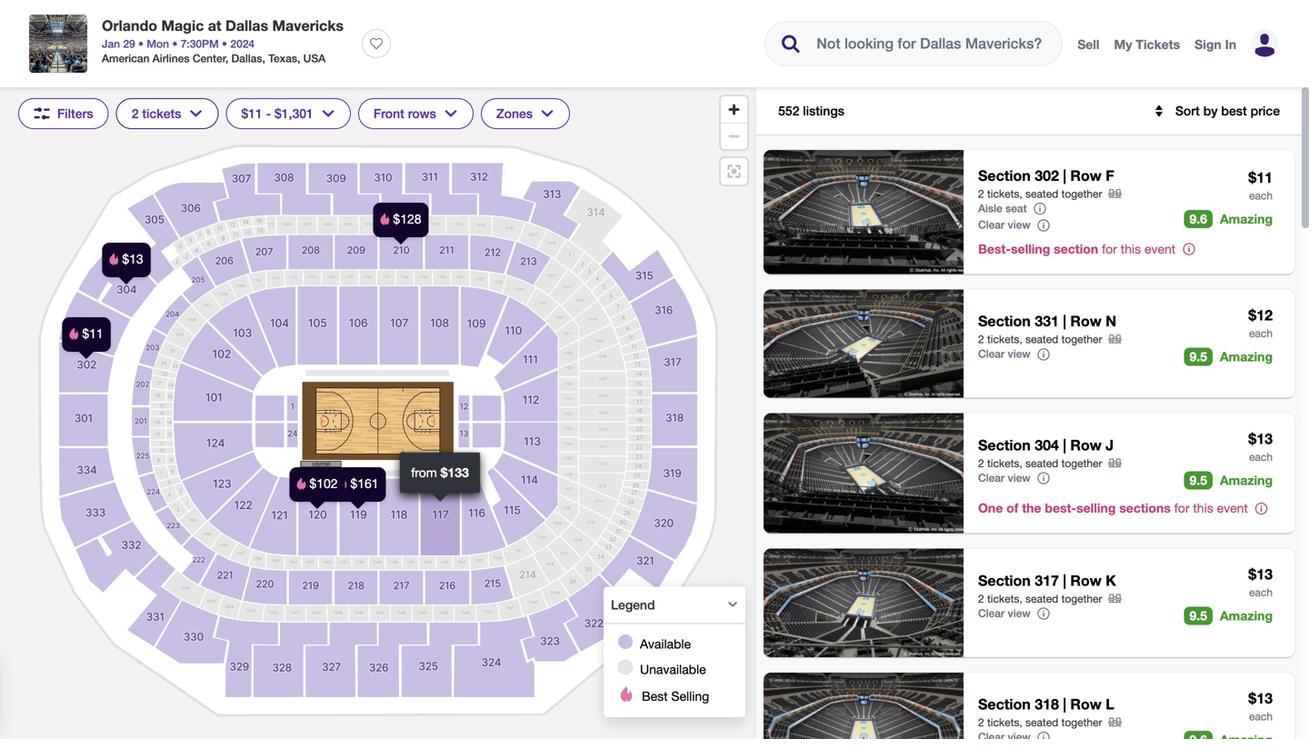 Task type: vqa. For each thing, say whether or not it's contained in the screenshot.
$13 related to | Row K
yes



Task type: describe. For each thing, give the bounding box(es) containing it.
552 listings
[[778, 103, 845, 118]]

one
[[979, 501, 1003, 516]]

section for section 318 | row l
[[979, 696, 1031, 713]]

best-selling section
[[979, 241, 1099, 256]]

9.5 for k
[[1190, 608, 1208, 623]]

in
[[1226, 37, 1237, 52]]

section 304 | row j
[[979, 436, 1114, 454]]

l
[[1106, 696, 1115, 713]]

clear view for section 317 | row k
[[979, 607, 1031, 620]]

sort by best price
[[1176, 103, 1280, 118]]

each for | row k
[[1250, 586, 1273, 599]]

tickets for section 302 | row f
[[988, 187, 1020, 200]]

amazing for section 331 | row n
[[1220, 349, 1273, 364]]

| for | row f
[[1063, 167, 1067, 184]]

map region
[[0, 87, 757, 739]]

2 for section 304 | row j
[[979, 457, 985, 470]]

each for | row j
[[1250, 451, 1273, 463]]

view for 304
[[1008, 471, 1031, 484]]

view from seat image for section 331 | row n
[[764, 289, 964, 398]]

orlando magic at dallas mavericks jan 29 • mon • 7:30pm • 2024 american airlines center , dallas, texas, usa
[[102, 17, 344, 65]]

9.5 for j
[[1190, 473, 1208, 488]]

tooltip image for 304
[[1037, 471, 1051, 486]]

front
[[374, 106, 405, 121]]

for this event for section 302 | row f
[[1102, 241, 1176, 256]]

each for | row n
[[1250, 327, 1273, 339]]

row for l
[[1071, 696, 1102, 713]]

0 vertical spatial tooltip image
[[1033, 202, 1048, 216]]

, for section 318 | row l
[[1020, 716, 1023, 729]]

zones button
[[481, 98, 570, 129]]

1 • from the left
[[138, 37, 144, 50]]

mon
[[147, 37, 169, 50]]

section 302 | row f
[[979, 167, 1115, 184]]

2 tickets , seated together for 317
[[979, 592, 1103, 605]]

sign in link
[[1195, 37, 1237, 52]]

price
[[1251, 103, 1280, 118]]

331
[[1035, 313, 1059, 330]]

at
[[208, 17, 221, 34]]

552
[[778, 103, 800, 118]]

this for section 302 | row f
[[1121, 241, 1141, 256]]

texas,
[[268, 52, 300, 65]]

orlando
[[102, 17, 157, 34]]

section 318 | row l
[[979, 696, 1115, 713]]

jan
[[102, 37, 120, 50]]

$11 for $11
[[1249, 169, 1273, 186]]

seated for 304
[[1026, 457, 1059, 470]]

section for section 331 | row n
[[979, 313, 1031, 330]]

seated for 318
[[1026, 716, 1059, 729]]

filters
[[57, 106, 93, 121]]

filters button
[[18, 98, 109, 129]]

tooltip image for best-selling section
[[1182, 242, 1197, 257]]

legend button
[[604, 587, 746, 623]]

section for section 304 | row j
[[979, 436, 1031, 454]]

best-
[[1045, 501, 1077, 516]]

section 317 | row k
[[979, 572, 1117, 589]]

3 • from the left
[[222, 37, 227, 50]]

dallas mavericks tickets image
[[29, 15, 87, 73]]

$13 for | row j
[[1249, 430, 1273, 447]]

usa
[[303, 52, 326, 65]]

section 331 | row n
[[979, 313, 1117, 330]]

Not looking for Dallas Mavericks? search field
[[802, 22, 1060, 65]]

$13 for | row l
[[1249, 690, 1273, 707]]

tickets for section 317 | row k
[[988, 592, 1020, 605]]

view for 331
[[1008, 348, 1031, 360]]

2 for section 317 | row k
[[979, 592, 985, 605]]

2024
[[230, 37, 255, 50]]

dallas
[[226, 17, 268, 34]]

airlines
[[153, 52, 190, 65]]

2 for section 302 | row f
[[979, 187, 985, 200]]

view for 317
[[1008, 607, 1031, 620]]

view from seat image for section 317 | row k
[[764, 549, 964, 657]]

1 horizontal spatial selling
[[1077, 501, 1116, 516]]

view from seat image for section 318 | row l
[[764, 673, 964, 739]]

american
[[102, 52, 150, 65]]

section
[[1054, 241, 1099, 256]]

seated for 302
[[1026, 187, 1059, 200]]

3 view from seat image from the top
[[764, 413, 964, 533]]

j
[[1106, 436, 1114, 454]]

317
[[1035, 572, 1059, 589]]

| for | row j
[[1063, 436, 1067, 454]]

2 • from the left
[[172, 37, 178, 50]]

tickets for section 331 | row n
[[988, 333, 1020, 346]]

for for j
[[1175, 501, 1190, 516]]

best
[[1222, 103, 1247, 118]]

amazing for section 304 | row j
[[1220, 473, 1273, 488]]

amazing for section 317 | row k
[[1220, 608, 1273, 623]]

row for k
[[1071, 572, 1102, 589]]

$11 - $1,301 button
[[226, 98, 351, 129]]

$1,301
[[275, 106, 314, 121]]

front rows button
[[358, 98, 474, 129]]

best
[[642, 689, 668, 704]]

2 inside button
[[132, 106, 139, 121]]

$12
[[1249, 306, 1273, 324]]

magic
[[161, 17, 204, 34]]



Task type: locate. For each thing, give the bounding box(es) containing it.
this right section at right
[[1121, 241, 1141, 256]]

4 seated from the top
[[1026, 592, 1059, 605]]

together
[[1062, 187, 1103, 200], [1062, 333, 1103, 346], [1062, 457, 1103, 470], [1062, 592, 1103, 605], [1062, 716, 1103, 729]]

1 $13 from the top
[[1249, 430, 1273, 447]]

together down section 317 | row k on the right bottom of the page
[[1062, 592, 1103, 605]]

row for j
[[1071, 436, 1102, 454]]

2 tickets , seated together down 317
[[979, 592, 1103, 605]]

3 amazing from the top
[[1220, 473, 1273, 488]]

5 | from the top
[[1063, 696, 1067, 713]]

seated down section 318 | row l
[[1026, 716, 1059, 729]]

seated for 331
[[1026, 333, 1059, 346]]

tickets
[[1136, 37, 1181, 52]]

event right sections
[[1217, 501, 1248, 516]]

2 clear from the top
[[979, 348, 1005, 360]]

2 down section 331 | row n
[[979, 333, 985, 346]]

each for | row l
[[1250, 710, 1273, 723]]

9.5 for n
[[1190, 349, 1208, 364]]

, left the dallas,
[[226, 52, 228, 65]]

-
[[266, 106, 271, 121]]

clear down the aisle
[[979, 218, 1005, 231]]

each
[[1250, 189, 1273, 202], [1250, 327, 1273, 339], [1250, 451, 1273, 463], [1250, 586, 1273, 599], [1250, 710, 1273, 723]]

best selling
[[642, 689, 709, 704]]

$11 left - at the left of page
[[241, 106, 263, 121]]

clear view up of
[[979, 471, 1031, 484]]

event for $11
[[1145, 241, 1176, 256]]

2 down american
[[132, 106, 139, 121]]

selling
[[672, 689, 709, 704]]

view
[[1008, 218, 1031, 231], [1008, 348, 1031, 360], [1008, 471, 1031, 484], [1008, 607, 1031, 620]]

for right section at right
[[1102, 241, 1118, 256]]

, down section 318 | row l
[[1020, 716, 1023, 729]]

2 clear view from the top
[[979, 348, 1031, 360]]

zones
[[496, 106, 533, 121]]

3 together from the top
[[1062, 457, 1103, 470]]

1 vertical spatial 9.5
[[1190, 473, 1208, 488]]

my tickets link
[[1115, 37, 1181, 52]]

2 | from the top
[[1063, 313, 1067, 330]]

clear for section 317 | row k
[[979, 607, 1005, 620]]

section
[[979, 167, 1031, 184], [979, 313, 1031, 330], [979, 436, 1031, 454], [979, 572, 1031, 589], [979, 696, 1031, 713]]

• right 29
[[138, 37, 144, 50]]

| for | row k
[[1063, 572, 1067, 589]]

2 amazing from the top
[[1220, 349, 1273, 364]]

• left 2024
[[222, 37, 227, 50]]

2 down section 317 | row k on the right bottom of the page
[[979, 592, 985, 605]]

, for section 317 | row k
[[1020, 592, 1023, 605]]

0 horizontal spatial this
[[1121, 241, 1141, 256]]

tickets for section 304 | row j
[[988, 457, 1020, 470]]

1 clear view from the top
[[979, 218, 1031, 231]]

2 vertical spatial 9.5
[[1190, 608, 1208, 623]]

1 2 tickets , seated together from the top
[[979, 187, 1103, 200]]

2 tickets , seated together for 304
[[979, 457, 1103, 470]]

aisle seat
[[979, 202, 1027, 215]]

together for 317
[[1062, 592, 1103, 605]]

29
[[123, 37, 135, 50]]

1 | from the top
[[1063, 167, 1067, 184]]

2 seated from the top
[[1026, 333, 1059, 346]]

seated down the 'section 302 | row f' at top right
[[1026, 187, 1059, 200]]

, down section 331 | row n
[[1020, 333, 1023, 346]]

, for section 304 | row j
[[1020, 457, 1023, 470]]

1 vertical spatial this
[[1194, 501, 1214, 516]]

4 together from the top
[[1062, 592, 1103, 605]]

2 section from the top
[[979, 313, 1031, 330]]

my tickets
[[1115, 37, 1181, 52]]

3 view from the top
[[1008, 471, 1031, 484]]

together down section 331 | row n
[[1062, 333, 1103, 346]]

sign in
[[1195, 37, 1237, 52]]

this right sections
[[1194, 501, 1214, 516]]

row for n
[[1071, 313, 1102, 330]]

1 amazing from the top
[[1220, 212, 1273, 227]]

,
[[226, 52, 228, 65], [1020, 187, 1023, 200], [1020, 333, 1023, 346], [1020, 457, 1023, 470], [1020, 592, 1023, 605], [1020, 716, 1023, 729]]

amazing for section 302 | row f
[[1220, 212, 1273, 227]]

4 each from the top
[[1250, 586, 1273, 599]]

one of the best-selling sections
[[979, 501, 1171, 516]]

2 view from the top
[[1008, 348, 1031, 360]]

sell link
[[1078, 37, 1100, 52]]

2 tickets , seated together down section 304 | row j
[[979, 457, 1103, 470]]

4 2 tickets , seated together from the top
[[979, 592, 1103, 605]]

clear view down aisle seat
[[979, 218, 1031, 231]]

1 row from the top
[[1071, 167, 1102, 184]]

rows
[[408, 106, 436, 121]]

selling
[[1011, 241, 1051, 256], [1077, 501, 1116, 516]]

clear for section 331 | row n
[[979, 348, 1005, 360]]

1 seated from the top
[[1026, 187, 1059, 200]]

2 horizontal spatial •
[[222, 37, 227, 50]]

5 section from the top
[[979, 696, 1031, 713]]

sell
[[1078, 37, 1100, 52]]

clear up one at bottom right
[[979, 471, 1005, 484]]

0 vertical spatial selling
[[1011, 241, 1051, 256]]

1 vertical spatial selling
[[1077, 501, 1116, 516]]

1 vertical spatial event
[[1217, 501, 1248, 516]]

together down the 'section 302 | row f' at top right
[[1062, 187, 1103, 200]]

0 horizontal spatial $11
[[241, 106, 263, 121]]

row
[[1071, 167, 1102, 184], [1071, 313, 1102, 330], [1071, 436, 1102, 454], [1071, 572, 1102, 589], [1071, 696, 1102, 713]]

row left n
[[1071, 313, 1102, 330]]

section up aisle seat
[[979, 167, 1031, 184]]

tooltip image
[[1037, 218, 1051, 233], [1182, 242, 1197, 257], [1255, 501, 1269, 516], [1037, 607, 1051, 621], [1037, 731, 1051, 739]]

1 each from the top
[[1250, 189, 1273, 202]]

0 horizontal spatial •
[[138, 37, 144, 50]]

dallas,
[[231, 52, 265, 65]]

1 clear from the top
[[979, 218, 1005, 231]]

event right section at right
[[1145, 241, 1176, 256]]

amazing
[[1220, 212, 1273, 227], [1220, 349, 1273, 364], [1220, 473, 1273, 488], [1220, 608, 1273, 623]]

section left 304
[[979, 436, 1031, 454]]

best-
[[979, 241, 1011, 256]]

, down section 317 | row k on the right bottom of the page
[[1020, 592, 1023, 605]]

1 9.5 from the top
[[1190, 349, 1208, 364]]

together for 302
[[1062, 187, 1103, 200]]

$11 for $11 - $1,301
[[241, 106, 263, 121]]

302
[[1035, 167, 1059, 184]]

row left 'l'
[[1071, 696, 1102, 713]]

2 up one at bottom right
[[979, 457, 985, 470]]

mavericks
[[272, 17, 344, 34]]

0 vertical spatial event
[[1145, 241, 1176, 256]]

5 2 tickets , seated together from the top
[[979, 716, 1103, 729]]

4 amazing from the top
[[1220, 608, 1273, 623]]

clear for section 304 | row j
[[979, 471, 1005, 484]]

4 | from the top
[[1063, 572, 1067, 589]]

section for section 317 | row k
[[979, 572, 1031, 589]]

5 seated from the top
[[1026, 716, 1059, 729]]

|
[[1063, 167, 1067, 184], [1063, 313, 1067, 330], [1063, 436, 1067, 454], [1063, 572, 1067, 589], [1063, 696, 1067, 713]]

0 vertical spatial for
[[1102, 241, 1118, 256]]

for right sections
[[1175, 501, 1190, 516]]

tickets inside button
[[142, 106, 181, 121]]

by
[[1204, 103, 1218, 118]]

0 horizontal spatial selling
[[1011, 241, 1051, 256]]

section left 318
[[979, 696, 1031, 713]]

| right 304
[[1063, 436, 1067, 454]]

sections
[[1120, 501, 1171, 516]]

seated for 317
[[1026, 592, 1059, 605]]

2 down section 318 | row l
[[979, 716, 985, 729]]

tickets down section 318 | row l
[[988, 716, 1020, 729]]

, for section 331 | row n
[[1020, 333, 1023, 346]]

aisle
[[979, 202, 1003, 215]]

2 tickets , seated together down section 318 | row l
[[979, 716, 1103, 729]]

2 up the aisle
[[979, 187, 985, 200]]

seated down 331
[[1026, 333, 1059, 346]]

, for section 302 | row f
[[1020, 187, 1023, 200]]

my
[[1115, 37, 1133, 52]]

• up airlines
[[172, 37, 178, 50]]

row left k
[[1071, 572, 1102, 589]]

3 section from the top
[[979, 436, 1031, 454]]

for for f
[[1102, 241, 1118, 256]]

1 view from seat image from the top
[[764, 150, 964, 274]]

for this event
[[1102, 241, 1176, 256], [1175, 501, 1248, 516]]

3 clear from the top
[[979, 471, 1005, 484]]

n
[[1106, 313, 1117, 330]]

3 | from the top
[[1063, 436, 1067, 454]]

$11 down price
[[1249, 169, 1273, 186]]

tickets down section 331 | row n
[[988, 333, 1020, 346]]

3 9.5 from the top
[[1190, 608, 1208, 623]]

$13
[[1249, 430, 1273, 447], [1249, 566, 1273, 583], [1249, 690, 1273, 707]]

1 vertical spatial for this event
[[1175, 501, 1248, 516]]

5 each from the top
[[1250, 710, 1273, 723]]

map marker image
[[373, 203, 429, 237], [102, 243, 151, 277], [62, 317, 111, 352], [290, 467, 345, 502], [331, 467, 386, 502]]

2 2 tickets , seated together from the top
[[979, 333, 1103, 346]]

3 seated from the top
[[1026, 457, 1059, 470]]

0 vertical spatial $13
[[1249, 430, 1273, 447]]

4 row from the top
[[1071, 572, 1102, 589]]

seated
[[1026, 187, 1059, 200], [1026, 333, 1059, 346], [1026, 457, 1059, 470], [1026, 592, 1059, 605], [1026, 716, 1059, 729]]

unavailable
[[640, 662, 706, 677]]

for this event right section at right
[[1102, 241, 1176, 256]]

listings
[[803, 103, 845, 118]]

view from seat image
[[764, 150, 964, 274], [764, 289, 964, 398], [764, 413, 964, 533], [764, 549, 964, 657], [764, 673, 964, 739]]

2 vertical spatial $13
[[1249, 690, 1273, 707]]

| right 331
[[1063, 313, 1067, 330]]

2 together from the top
[[1062, 333, 1103, 346]]

2 tickets , seated together down 331
[[979, 333, 1103, 346]]

| for | row l
[[1063, 696, 1067, 713]]

view down section 331 | row n
[[1008, 348, 1031, 360]]

1 section from the top
[[979, 167, 1031, 184]]

section left 331
[[979, 313, 1031, 330]]

0 vertical spatial $11
[[241, 106, 263, 121]]

5 together from the top
[[1062, 716, 1103, 729]]

the
[[1022, 501, 1042, 516]]

tooltip image for one of the best-selling sections
[[1255, 501, 1269, 516]]

4 section from the top
[[979, 572, 1031, 589]]

1 vertical spatial $13
[[1249, 566, 1273, 583]]

available
[[640, 637, 691, 652]]

this
[[1121, 241, 1141, 256], [1194, 501, 1214, 516]]

2 $13 from the top
[[1249, 566, 1273, 583]]

for
[[1102, 241, 1118, 256], [1175, 501, 1190, 516]]

each for | row f
[[1250, 189, 1273, 202]]

2 tickets , seated together down the 'section 302 | row f' at top right
[[979, 187, 1103, 200]]

seat
[[1006, 202, 1027, 215]]

2 9.5 from the top
[[1190, 473, 1208, 488]]

clear
[[979, 218, 1005, 231], [979, 348, 1005, 360], [979, 471, 1005, 484], [979, 607, 1005, 620]]

$11 inside $11 - $1,301 button
[[241, 106, 263, 121]]

2 for section 318 | row l
[[979, 716, 985, 729]]

american airlines center link
[[102, 52, 226, 65]]

zoom in image
[[721, 96, 748, 123]]

clear view
[[979, 218, 1031, 231], [979, 348, 1031, 360], [979, 471, 1031, 484], [979, 607, 1031, 620]]

, down section 304 | row j
[[1020, 457, 1023, 470]]

1 together from the top
[[1062, 187, 1103, 200]]

2 tickets , seated together for 331
[[979, 333, 1103, 346]]

, up 'seat'
[[1020, 187, 1023, 200]]

seated down section 304 | row j
[[1026, 457, 1059, 470]]

0 vertical spatial this
[[1121, 241, 1141, 256]]

clear view down section 331 | row n
[[979, 348, 1031, 360]]

tooltip image for 331
[[1037, 347, 1051, 362]]

selling left sections
[[1077, 501, 1116, 516]]

1 view from the top
[[1008, 218, 1031, 231]]

5 view from seat image from the top
[[764, 673, 964, 739]]

tickets down section 317 | row k on the right bottom of the page
[[988, 592, 1020, 605]]

tickets
[[142, 106, 181, 121], [988, 187, 1020, 200], [988, 333, 1020, 346], [988, 457, 1020, 470], [988, 592, 1020, 605], [988, 716, 1020, 729]]

$11
[[241, 106, 263, 121], [1249, 169, 1273, 186]]

orlando magic at dallas mavericks link
[[102, 15, 344, 36]]

seated down 317
[[1026, 592, 1059, 605]]

, inside orlando magic at dallas mavericks jan 29 • mon • 7:30pm • 2024 american airlines center , dallas, texas, usa
[[226, 52, 228, 65]]

event for $13
[[1217, 501, 1248, 516]]

event
[[1145, 241, 1176, 256], [1217, 501, 1248, 516]]

view down section 317 | row k on the right bottom of the page
[[1008, 607, 1031, 620]]

2 tickets
[[132, 106, 181, 121]]

0 horizontal spatial for
[[1102, 241, 1118, 256]]

sort
[[1176, 103, 1200, 118]]

0 horizontal spatial event
[[1145, 241, 1176, 256]]

1 horizontal spatial $11
[[1249, 169, 1273, 186]]

tickets up aisle seat
[[988, 187, 1020, 200]]

sign
[[1195, 37, 1222, 52]]

together for 304
[[1062, 457, 1103, 470]]

tooltip image
[[1033, 202, 1048, 216], [1037, 347, 1051, 362], [1037, 471, 1051, 486]]

7:30pm
[[181, 37, 219, 50]]

k
[[1106, 572, 1117, 589]]

tickets for section 318 | row l
[[988, 716, 1020, 729]]

318
[[1035, 696, 1059, 713]]

row left j
[[1071, 436, 1102, 454]]

clear down section 317 | row k on the right bottom of the page
[[979, 607, 1005, 620]]

view down 'seat'
[[1008, 218, 1031, 231]]

tooltip image up the on the bottom of the page
[[1037, 471, 1051, 486]]

clear view for section 331 | row n
[[979, 348, 1031, 360]]

4 clear from the top
[[979, 607, 1005, 620]]

2 vertical spatial tooltip image
[[1037, 471, 1051, 486]]

section for section 302 | row f
[[979, 167, 1031, 184]]

3 row from the top
[[1071, 436, 1102, 454]]

row for f
[[1071, 167, 1102, 184]]

0 vertical spatial 9.5
[[1190, 349, 1208, 364]]

center
[[193, 52, 226, 65]]

304
[[1035, 436, 1059, 454]]

2 each from the top
[[1250, 327, 1273, 339]]

9.6
[[1190, 212, 1208, 227]]

1 horizontal spatial •
[[172, 37, 178, 50]]

of
[[1007, 501, 1019, 516]]

zoom out image
[[721, 124, 748, 149]]

4 clear view from the top
[[979, 607, 1031, 620]]

$11 - $1,301
[[241, 106, 314, 121]]

together down section 318 | row l
[[1062, 716, 1103, 729]]

view up of
[[1008, 471, 1031, 484]]

| right 318
[[1063, 696, 1067, 713]]

section left 317
[[979, 572, 1031, 589]]

row left "f" at the top right of page
[[1071, 167, 1102, 184]]

1 horizontal spatial this
[[1194, 501, 1214, 516]]

tickets down american airlines center "link"
[[142, 106, 181, 121]]

3 2 tickets , seated together from the top
[[979, 457, 1103, 470]]

for this event for section 304 | row j
[[1175, 501, 1248, 516]]

1 horizontal spatial for
[[1175, 501, 1190, 516]]

clear view down section 317 | row k on the right bottom of the page
[[979, 607, 1031, 620]]

0 vertical spatial for this event
[[1102, 241, 1176, 256]]

clear view for section 304 | row j
[[979, 471, 1031, 484]]

•
[[138, 37, 144, 50], [172, 37, 178, 50], [222, 37, 227, 50]]

2 tickets button
[[116, 98, 219, 129]]

legend
[[611, 597, 655, 612]]

this for section 304 | row j
[[1194, 501, 1214, 516]]

for this event right sections
[[1175, 501, 1248, 516]]

clear down section 331 | row n
[[979, 348, 1005, 360]]

together down section 304 | row j
[[1062, 457, 1103, 470]]

tooltip image down 331
[[1037, 347, 1051, 362]]

2 tickets , seated together for 318
[[979, 716, 1103, 729]]

4 view from the top
[[1008, 607, 1031, 620]]

5 row from the top
[[1071, 696, 1102, 713]]

2 tickets , seated together for 302
[[979, 187, 1103, 200]]

together for 318
[[1062, 716, 1103, 729]]

front rows
[[374, 106, 436, 121]]

4 view from seat image from the top
[[764, 549, 964, 657]]

tooltip image for aisle seat
[[1037, 218, 1051, 233]]

2 view from seat image from the top
[[764, 289, 964, 398]]

3 $13 from the top
[[1249, 690, 1273, 707]]

$13 for | row k
[[1249, 566, 1273, 583]]

2 row from the top
[[1071, 313, 1102, 330]]

1 horizontal spatial event
[[1217, 501, 1248, 516]]

1 vertical spatial $11
[[1249, 169, 1273, 186]]

| right 302
[[1063, 167, 1067, 184]]

| right 317
[[1063, 572, 1067, 589]]

2 for section 331 | row n
[[979, 333, 985, 346]]

3 each from the top
[[1250, 451, 1273, 463]]

tooltip image right 'seat'
[[1033, 202, 1048, 216]]

1 vertical spatial for
[[1175, 501, 1190, 516]]

together for 331
[[1062, 333, 1103, 346]]

tickets up of
[[988, 457, 1020, 470]]

| for | row n
[[1063, 313, 1067, 330]]

3 clear view from the top
[[979, 471, 1031, 484]]

selling down 'seat'
[[1011, 241, 1051, 256]]

1 vertical spatial tooltip image
[[1037, 347, 1051, 362]]

f
[[1106, 167, 1115, 184]]



